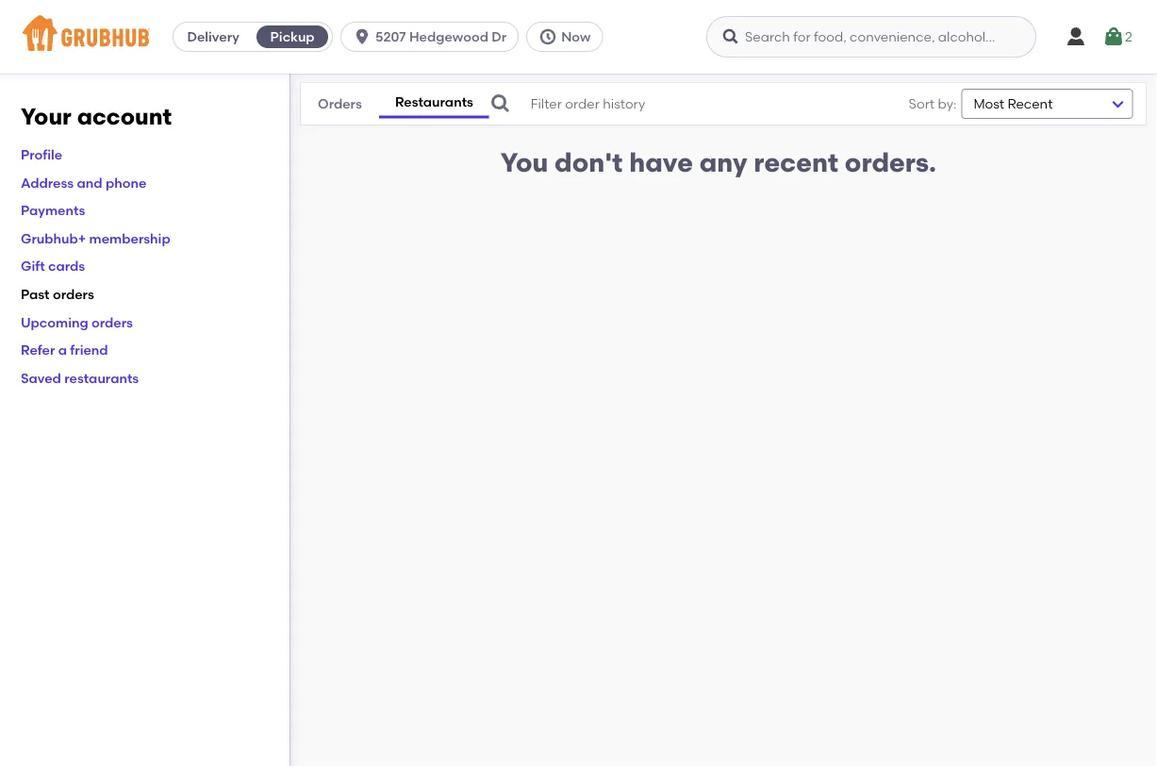 Task type: vqa. For each thing, say whether or not it's contained in the screenshot.
recent
yes



Task type: locate. For each thing, give the bounding box(es) containing it.
payments link
[[21, 202, 85, 218]]

Filter order history search field
[[490, 83, 863, 125]]

refer
[[21, 342, 55, 358]]

1 horizontal spatial svg image
[[490, 92, 512, 115]]

0 horizontal spatial svg image
[[539, 27, 558, 46]]

5207
[[376, 29, 406, 45]]

svg image
[[353, 27, 372, 46], [722, 27, 741, 46], [490, 92, 512, 115]]

svg image for search for food, convenience, alcohol... search box
[[722, 27, 741, 46]]

upcoming
[[21, 314, 88, 330]]

svg image left 5207
[[353, 27, 372, 46]]

gift cards
[[21, 258, 85, 274]]

svg image inside 2 button
[[1103, 25, 1126, 48]]

dr
[[492, 29, 507, 45]]

2 horizontal spatial svg image
[[1103, 25, 1126, 48]]

2
[[1126, 29, 1133, 45]]

grubhub+ membership
[[21, 230, 171, 246]]

past orders
[[21, 286, 94, 302]]

svg image inside 5207 hedgewood dr button
[[353, 27, 372, 46]]

svg image up you
[[490, 92, 512, 115]]

orders.
[[845, 147, 937, 178]]

orders up friend on the top of the page
[[92, 314, 133, 330]]

and
[[77, 174, 102, 190]]

now
[[562, 29, 591, 45]]

profile link
[[21, 146, 62, 163]]

orders for past orders
[[53, 286, 94, 302]]

main navigation navigation
[[0, 0, 1158, 74]]

by:
[[938, 96, 957, 112]]

orders
[[53, 286, 94, 302], [92, 314, 133, 330]]

any
[[700, 147, 748, 178]]

restaurants
[[64, 370, 139, 386]]

hedgewood
[[409, 29, 489, 45]]

refer a friend
[[21, 342, 108, 358]]

0 vertical spatial orders
[[53, 286, 94, 302]]

refer a friend link
[[21, 342, 108, 358]]

orders up upcoming orders 'link'
[[53, 286, 94, 302]]

pickup button
[[253, 22, 332, 52]]

saved restaurants link
[[21, 370, 139, 386]]

grubhub+
[[21, 230, 86, 246]]

past orders link
[[21, 286, 94, 302]]

1 vertical spatial orders
[[92, 314, 133, 330]]

5207 hedgewood dr
[[376, 29, 507, 45]]

you
[[501, 147, 549, 178]]

svg image inside now 'button'
[[539, 27, 558, 46]]

orders for upcoming orders
[[92, 314, 133, 330]]

0 horizontal spatial svg image
[[353, 27, 372, 46]]

1 horizontal spatial svg image
[[1065, 25, 1088, 48]]

Search for food, convenience, alcohol... search field
[[707, 16, 1037, 58]]

past
[[21, 286, 50, 302]]

svg image for the filter order history search field
[[490, 92, 512, 115]]

restaurants
[[395, 94, 474, 110]]

svg image up the filter order history search field
[[722, 27, 741, 46]]

sort
[[909, 96, 935, 112]]

svg image
[[1065, 25, 1088, 48], [1103, 25, 1126, 48], [539, 27, 558, 46]]

saved restaurants
[[21, 370, 139, 386]]

now button
[[527, 22, 611, 52]]

upcoming orders link
[[21, 314, 133, 330]]

you don't have any recent orders.
[[501, 147, 937, 178]]

2 button
[[1103, 20, 1133, 54]]

profile
[[21, 146, 62, 163]]

2 horizontal spatial svg image
[[722, 27, 741, 46]]

membership
[[89, 230, 171, 246]]

delivery button
[[174, 22, 253, 52]]



Task type: describe. For each thing, give the bounding box(es) containing it.
orders
[[318, 96, 362, 112]]

recent
[[754, 147, 839, 178]]

a
[[58, 342, 67, 358]]

gift cards link
[[21, 258, 85, 274]]

don't
[[555, 147, 623, 178]]

address and phone
[[21, 174, 147, 190]]

payments
[[21, 202, 85, 218]]

delivery
[[187, 29, 239, 45]]

restaurants button
[[379, 89, 490, 118]]

phone
[[106, 174, 147, 190]]

address
[[21, 174, 74, 190]]

gift
[[21, 258, 45, 274]]

orders button
[[301, 91, 379, 117]]

your account
[[21, 103, 172, 130]]

friend
[[70, 342, 108, 358]]

svg image for 2
[[1103, 25, 1126, 48]]

upcoming orders
[[21, 314, 133, 330]]

sort by:
[[909, 96, 957, 112]]

address and phone link
[[21, 174, 147, 190]]

5207 hedgewood dr button
[[341, 22, 527, 52]]

account
[[77, 103, 172, 130]]

your
[[21, 103, 72, 130]]

pickup
[[270, 29, 315, 45]]

svg image for now
[[539, 27, 558, 46]]

saved
[[21, 370, 61, 386]]

have
[[630, 147, 694, 178]]

cards
[[48, 258, 85, 274]]

grubhub+ membership link
[[21, 230, 171, 246]]



